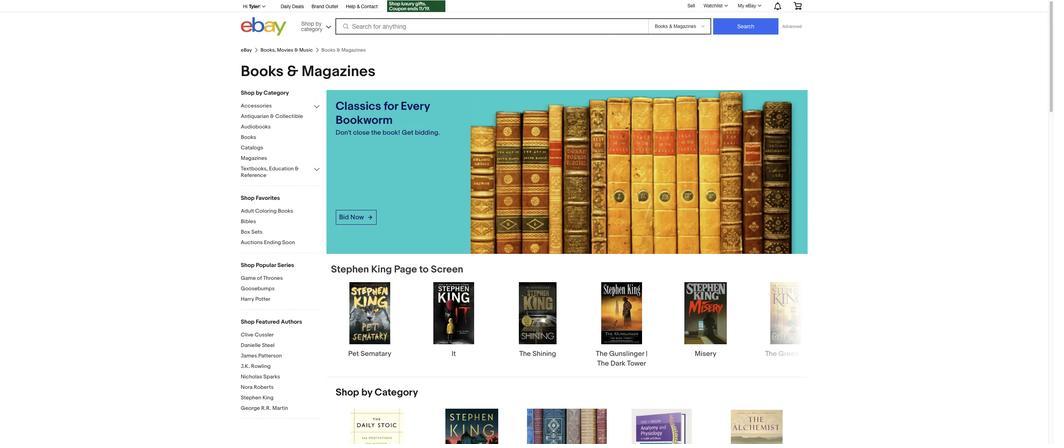 Task type: describe. For each thing, give the bounding box(es) containing it.
harry
[[241, 296, 254, 303]]

account navigation
[[239, 0, 808, 13]]

favorites
[[256, 195, 280, 202]]

game of thrones goosebumps harry potter
[[241, 275, 283, 303]]

reference
[[241, 172, 267, 179]]

|
[[646, 351, 648, 359]]

gunslinger
[[610, 351, 645, 359]]

daily
[[281, 4, 291, 9]]

by inside 'shop by category'
[[316, 20, 322, 27]]

every
[[401, 100, 430, 114]]

adult
[[241, 208, 254, 215]]

my ebay link
[[734, 1, 765, 11]]

clive
[[241, 332, 254, 339]]

steel
[[262, 343, 275, 349]]

clive cussler danielle steel james patterson j.k. rowling nicholas sparks nora roberts stephen king george r.r. martin
[[241, 332, 288, 412]]

audiobooks
[[241, 124, 271, 130]]

category
[[301, 26, 323, 32]]

& down books, movies & music at the top left of page
[[287, 63, 298, 81]]

bibles link
[[241, 219, 321, 226]]

stephen king page to screen
[[331, 264, 464, 276]]

adult coloring books link
[[241, 208, 321, 215]]

game of thrones link
[[241, 275, 321, 283]]

Search for anything text field
[[337, 19, 647, 34]]

daily deals
[[281, 4, 304, 9]]

& inside "link"
[[357, 4, 360, 9]]

harry potter link
[[241, 296, 321, 304]]

of
[[257, 275, 262, 282]]

patterson
[[258, 353, 282, 360]]

the left dark
[[598, 360, 609, 369]]

the for the gunslinger | the dark tower
[[596, 351, 608, 359]]

textbooks, education & reference button
[[241, 166, 321, 180]]

box
[[241, 229, 250, 236]]

shop for goosebumps
[[241, 262, 255, 270]]

coloring
[[255, 208, 277, 215]]

help & contact
[[346, 4, 378, 9]]

pet sematary image
[[350, 283, 391, 345]]

the
[[371, 129, 381, 137]]

stephen inside clive cussler danielle steel james patterson j.k. rowling nicholas sparks nora roberts stephen king george r.r. martin
[[241, 395, 261, 402]]

shop by category inside classics for every bookworm main content
[[336, 388, 418, 400]]

series
[[278, 262, 294, 270]]

nicholas
[[241, 374, 262, 381]]

shop by category
[[301, 20, 323, 32]]

the for the green mile
[[766, 351, 777, 359]]

accessories
[[241, 103, 272, 109]]

goosebumps link
[[241, 286, 321, 293]]

get
[[402, 129, 414, 137]]

sparks
[[264, 374, 280, 381]]

to
[[420, 264, 429, 276]]

the gunslinger | the dark tower link
[[583, 283, 661, 370]]

magazines inside accessories antiquarian & collectible audiobooks books catalogs magazines textbooks, education & reference
[[241, 155, 267, 162]]

bidding.
[[415, 129, 440, 137]]

dark
[[611, 360, 626, 369]]

books & magazines
[[241, 63, 376, 81]]

1 vertical spatial ebay
[[241, 47, 252, 53]]

get the coupon image
[[387, 0, 446, 12]]

bid
[[339, 214, 349, 222]]

shop for bibles
[[241, 195, 255, 202]]

danielle
[[241, 343, 261, 349]]

watchlist
[[704, 3, 723, 9]]

ending
[[264, 240, 281, 246]]

tyler
[[249, 4, 259, 9]]

shop by category banner
[[239, 0, 808, 38]]

close
[[353, 129, 370, 137]]

game
[[241, 275, 256, 282]]

movies
[[277, 47, 294, 53]]

books link
[[241, 134, 321, 142]]

shop favorites
[[241, 195, 280, 202]]

sell link
[[684, 3, 699, 8]]

authors
[[281, 319, 302, 326]]

daily deals link
[[281, 3, 304, 11]]

the shining
[[520, 351, 557, 359]]

none submit inside shop by category "banner"
[[714, 18, 779, 35]]

ebay link
[[241, 47, 252, 53]]

box sets link
[[241, 229, 321, 236]]

shop for antiquarian & collectible
[[241, 89, 255, 97]]

hi tyler !
[[243, 4, 261, 9]]

shop by category button
[[298, 17, 333, 34]]

help
[[346, 4, 356, 9]]

don't
[[336, 129, 352, 137]]

audiobooks link
[[241, 124, 321, 131]]

cussler
[[255, 332, 274, 339]]

bid now link
[[336, 210, 377, 225]]

the for the shining
[[520, 351, 531, 359]]

r.r.
[[261, 406, 271, 412]]

category inside classics for every bookworm main content
[[375, 388, 418, 400]]

thrones
[[263, 275, 283, 282]]

classics for every bookworm main content
[[326, 90, 829, 445]]

shop inside classics for every bookworm main content
[[336, 388, 359, 400]]

j.k.
[[241, 364, 250, 370]]

magazines link
[[241, 155, 321, 163]]

shop popular series
[[241, 262, 294, 270]]

deals
[[292, 4, 304, 9]]

books inside accessories antiquarian & collectible audiobooks books catalogs magazines textbooks, education & reference
[[241, 134, 256, 141]]

danielle steel link
[[241, 343, 321, 350]]

screen
[[431, 264, 464, 276]]

the gunslinger | the dark tower image
[[601, 283, 643, 345]]



Task type: vqa. For each thing, say whether or not it's contained in the screenshot.
Watchlist link
yes



Task type: locate. For each thing, give the bounding box(es) containing it.
books inside "adult coloring books bibles box sets auctions ending soon"
[[278, 208, 293, 215]]

the shining image
[[519, 283, 557, 345]]

shop for danielle steel
[[241, 319, 255, 326]]

the shining link
[[499, 283, 577, 360]]

education
[[269, 166, 294, 172]]

king left page
[[371, 264, 392, 276]]

now
[[351, 214, 364, 222]]

bid now
[[339, 214, 364, 222]]

book!
[[383, 129, 401, 137]]

sets
[[251, 229, 263, 236]]

sell
[[688, 3, 696, 8]]

bibles
[[241, 219, 256, 225]]

shop inside 'shop by category'
[[301, 20, 314, 27]]

books up catalogs
[[241, 134, 256, 141]]

1 horizontal spatial category
[[375, 388, 418, 400]]

0 horizontal spatial magazines
[[241, 155, 267, 162]]

george r.r. martin link
[[241, 406, 321, 413]]

books down books,
[[241, 63, 284, 81]]

1 vertical spatial king
[[263, 395, 274, 402]]

the left gunslinger at the bottom right of page
[[596, 351, 608, 359]]

advanced
[[783, 24, 802, 29]]

nora
[[241, 385, 253, 391]]

&
[[357, 4, 360, 9], [295, 47, 298, 53], [287, 63, 298, 81], [270, 113, 274, 120], [295, 166, 299, 172]]

the green mile image
[[771, 283, 809, 345]]

None submit
[[714, 18, 779, 35]]

by inside classics for every bookworm main content
[[362, 388, 373, 400]]

it image
[[434, 283, 475, 345]]

& right education at the top
[[295, 166, 299, 172]]

james
[[241, 353, 257, 360]]

my
[[738, 3, 745, 9]]

by down brand
[[316, 20, 322, 27]]

hi
[[243, 4, 248, 9]]

list
[[326, 409, 808, 445]]

the green mile link
[[751, 283, 829, 360]]

the green mile
[[766, 351, 815, 359]]

stephen inside classics for every bookworm main content
[[331, 264, 369, 276]]

the gunslinger | the dark tower
[[596, 351, 648, 369]]

the left green
[[766, 351, 777, 359]]

0 vertical spatial magazines
[[302, 63, 376, 81]]

1 vertical spatial by
[[256, 89, 262, 97]]

shop by category
[[241, 89, 289, 97], [336, 388, 418, 400]]

1 horizontal spatial king
[[371, 264, 392, 276]]

2 vertical spatial books
[[278, 208, 293, 215]]

adult coloring books bibles box sets auctions ending soon
[[241, 208, 295, 246]]

ebay left books,
[[241, 47, 252, 53]]

misery link
[[667, 283, 745, 360]]

0 horizontal spatial shop by category
[[241, 89, 289, 97]]

0 horizontal spatial ebay
[[241, 47, 252, 53]]

0 horizontal spatial category
[[264, 89, 289, 97]]

books, movies & music link
[[261, 47, 313, 53]]

1 horizontal spatial shop by category
[[336, 388, 418, 400]]

category
[[264, 89, 289, 97], [375, 388, 418, 400]]

auctions
[[241, 240, 263, 246]]

antiquarian & collectible link
[[241, 113, 321, 121]]

0 vertical spatial category
[[264, 89, 289, 97]]

& right help
[[357, 4, 360, 9]]

potter
[[255, 296, 270, 303]]

1 vertical spatial shop by category
[[336, 388, 418, 400]]

stephen king link
[[241, 395, 321, 403]]

0 vertical spatial stephen
[[331, 264, 369, 276]]

1 vertical spatial stephen
[[241, 395, 261, 402]]

0 horizontal spatial stephen
[[241, 395, 261, 402]]

1 vertical spatial books
[[241, 134, 256, 141]]

the left the "shining"
[[520, 351, 531, 359]]

the
[[520, 351, 531, 359], [596, 351, 608, 359], [766, 351, 777, 359], [598, 360, 609, 369]]

popular
[[256, 262, 276, 270]]

pet
[[349, 351, 359, 359]]

collectible
[[275, 113, 303, 120]]

your shopping cart image
[[794, 2, 803, 10]]

catalogs
[[241, 145, 263, 151]]

0 horizontal spatial king
[[263, 395, 274, 402]]

mile
[[801, 351, 815, 359]]

1 vertical spatial category
[[375, 388, 418, 400]]

0 vertical spatial by
[[316, 20, 322, 27]]

0 vertical spatial king
[[371, 264, 392, 276]]

page
[[394, 264, 417, 276]]

brand
[[312, 4, 324, 9]]

classics for every bookworm don't close the book! get bidding.
[[336, 100, 440, 137]]

1 horizontal spatial ebay
[[746, 3, 757, 9]]

0 horizontal spatial by
[[256, 89, 262, 97]]

0 vertical spatial books
[[241, 63, 284, 81]]

shop featured authors
[[241, 319, 302, 326]]

2 horizontal spatial by
[[362, 388, 373, 400]]

books up the bibles link
[[278, 208, 293, 215]]

green
[[779, 351, 799, 359]]

1 horizontal spatial magazines
[[302, 63, 376, 81]]

pet sematary link
[[331, 283, 409, 360]]

king inside classics for every bookworm main content
[[371, 264, 392, 276]]

accessories antiquarian & collectible audiobooks books catalogs magazines textbooks, education & reference
[[241, 103, 303, 179]]

it link
[[415, 283, 493, 360]]

contact
[[361, 4, 378, 9]]

ebay right my
[[746, 3, 757, 9]]

king inside clive cussler danielle steel james patterson j.k. rowling nicholas sparks nora roberts stephen king george r.r. martin
[[263, 395, 274, 402]]

classics
[[336, 100, 381, 114]]

by down pet sematary
[[362, 388, 373, 400]]

advanced link
[[779, 19, 806, 34]]

1 horizontal spatial by
[[316, 20, 322, 27]]

ebay inside account navigation
[[746, 3, 757, 9]]

roberts
[[254, 385, 274, 391]]

j.k. rowling link
[[241, 364, 321, 371]]

king up r.r.
[[263, 395, 274, 402]]

by up accessories
[[256, 89, 262, 97]]

2 vertical spatial by
[[362, 388, 373, 400]]

1 horizontal spatial stephen
[[331, 264, 369, 276]]

classics for every bookworm image
[[471, 90, 808, 255]]

0 vertical spatial shop by category
[[241, 89, 289, 97]]

shop by category up accessories
[[241, 89, 289, 97]]

tower
[[627, 360, 647, 369]]

shining
[[533, 351, 557, 359]]

!
[[259, 4, 261, 9]]

auctions ending soon link
[[241, 240, 321, 247]]

& left music
[[295, 47, 298, 53]]

by
[[316, 20, 322, 27], [256, 89, 262, 97], [362, 388, 373, 400]]

textbooks,
[[241, 166, 268, 172]]

clive cussler link
[[241, 332, 321, 340]]

shop
[[301, 20, 314, 27], [241, 89, 255, 97], [241, 195, 255, 202], [241, 262, 255, 270], [241, 319, 255, 326], [336, 388, 359, 400]]

misery image
[[685, 283, 727, 345]]

george
[[241, 406, 260, 412]]

1 vertical spatial magazines
[[241, 155, 267, 162]]

brand outlet link
[[312, 3, 338, 11]]

martin
[[273, 406, 288, 412]]

music
[[299, 47, 313, 53]]

0 vertical spatial ebay
[[746, 3, 757, 9]]

misery
[[695, 351, 717, 359]]

stephen
[[331, 264, 369, 276], [241, 395, 261, 402]]

nicholas sparks link
[[241, 374, 321, 382]]

my ebay
[[738, 3, 757, 9]]

books,
[[261, 47, 276, 53]]

list inside classics for every bookworm main content
[[326, 409, 808, 445]]

& down accessories dropdown button
[[270, 113, 274, 120]]

watchlist link
[[700, 1, 732, 11]]

shop by category down sematary at the left bottom of the page
[[336, 388, 418, 400]]

goosebumps
[[241, 286, 275, 292]]



